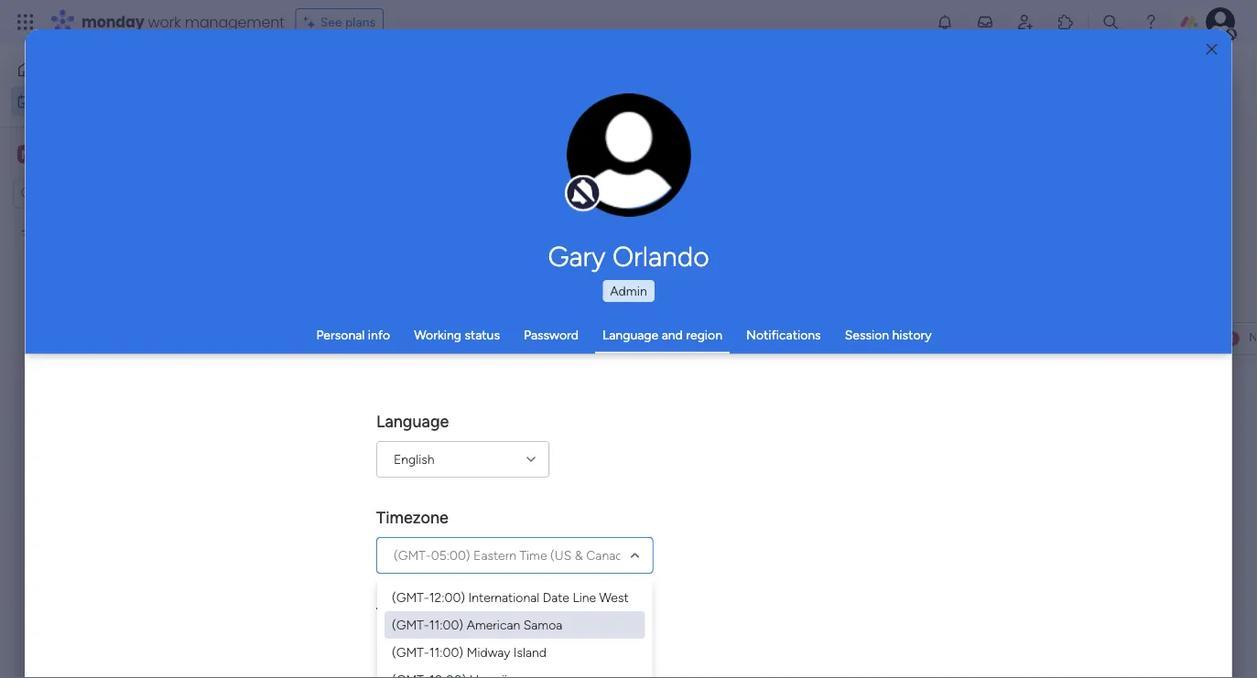 Task type: locate. For each thing, give the bounding box(es) containing it.
0 up timezone
[[410, 464, 418, 479]]

and
[[662, 327, 683, 343]]

customize button
[[579, 147, 677, 176]]

1 vertical spatial week
[[349, 458, 392, 482]]

region
[[686, 327, 723, 343]]

orlando
[[613, 240, 709, 273]]

khvhg
[[766, 333, 800, 349]]

week
[[346, 393, 389, 416], [349, 458, 392, 482]]

work
[[148, 11, 181, 32]]

pm
[[498, 635, 518, 652]]

search everything image
[[1102, 13, 1120, 31]]

customize
[[608, 153, 670, 169]]

project
[[298, 332, 339, 347]]

eastern
[[474, 548, 517, 563]]

1 11:00) from the top
[[430, 617, 464, 633]]

session
[[845, 327, 890, 343]]

items right the done on the left
[[540, 153, 571, 169]]

week right this
[[346, 393, 389, 416]]

1 horizontal spatial language
[[603, 327, 659, 343]]

(gmt-
[[394, 548, 432, 563], [393, 590, 430, 605], [393, 617, 430, 633], [393, 645, 430, 660]]

0 vertical spatial week
[[346, 393, 389, 416]]

1
[[342, 332, 348, 347]]

/ up english
[[394, 393, 402, 416]]

working status link
[[414, 327, 500, 343]]

timezone
[[377, 507, 449, 527]]

m button
[[13, 139, 182, 170]]

1 horizontal spatial 0
[[410, 464, 418, 479]]

(gmt-11:00) american samoa
[[393, 617, 563, 633]]

(gmt- up 12
[[393, 617, 430, 633]]

week for this
[[346, 393, 389, 416]]

next week / 0 items
[[309, 458, 453, 482]]

plans
[[345, 14, 376, 30]]

change profile picture
[[590, 165, 668, 195]]

/ right date at the left bottom of page
[[436, 590, 445, 614]]

week right next
[[349, 458, 392, 482]]

without
[[309, 590, 374, 614]]

next
[[309, 458, 345, 482]]

language and region link
[[603, 327, 723, 343]]

(gmt- for (gmt-11:00) midway island
[[393, 645, 430, 660]]

personal info link
[[316, 327, 390, 343]]

11:00) for american
[[430, 617, 464, 633]]

english
[[394, 452, 435, 467]]

option
[[0, 219, 234, 223]]

language and region
[[603, 327, 723, 343]]

notifications
[[747, 327, 821, 343]]

1 vertical spatial language
[[377, 411, 450, 431]]

(gmt- right a
[[393, 590, 430, 605]]

/ for next week / 0 items
[[397, 458, 405, 482]]

personal info
[[316, 327, 390, 343]]

11:00) up hours
[[430, 617, 464, 633]]

2 horizontal spatial 0
[[449, 595, 457, 611]]

american
[[467, 617, 521, 633]]

gary
[[548, 240, 606, 273]]

language for language
[[377, 411, 450, 431]]

(gmt- down 0 items
[[394, 548, 432, 563]]

0 vertical spatial 0
[[410, 464, 418, 479]]

items inside without a date / 0 items
[[461, 595, 492, 611]]

change
[[590, 165, 632, 180]]

notifications image
[[936, 13, 955, 31]]

0 horizontal spatial language
[[377, 411, 450, 431]]

khvhg link
[[763, 323, 933, 356]]

time format
[[377, 604, 468, 623]]

language up english
[[377, 411, 450, 431]]

monday work management
[[82, 11, 285, 32]]

0 down 'next week / 0 items'
[[367, 529, 375, 545]]

items
[[540, 153, 571, 169], [421, 464, 453, 479], [378, 529, 410, 545], [461, 595, 492, 611]]

2 vertical spatial 0
[[449, 595, 457, 611]]

(gmt-11:00) midway island
[[393, 645, 547, 660]]

date
[[543, 590, 570, 605]]

0
[[410, 464, 418, 479], [367, 529, 375, 545], [449, 595, 457, 611]]

11:00)
[[430, 617, 464, 633], [430, 645, 464, 660]]

language for language and region
[[603, 327, 659, 343]]

0 vertical spatial 11:00)
[[430, 617, 464, 633]]

2 11:00) from the top
[[430, 645, 464, 660]]

time up 12
[[377, 604, 413, 623]]

(gmt- down time format
[[393, 645, 430, 660]]

/ up timezone
[[397, 458, 405, 482]]

items up (gmt-11:00) american samoa
[[461, 595, 492, 611]]

language left and
[[603, 327, 659, 343]]

0 inside 'next week / 0 items'
[[410, 464, 418, 479]]

language
[[603, 327, 659, 343], [377, 411, 450, 431]]

gary orlando button
[[377, 240, 881, 273]]

11:00) right 12
[[430, 645, 464, 660]]

1 vertical spatial 11:00)
[[430, 645, 464, 660]]

time left the (us
[[520, 548, 548, 563]]

0 vertical spatial /
[[394, 393, 402, 416]]

1 vertical spatial /
[[397, 458, 405, 482]]

help image
[[1142, 13, 1161, 31]]

0 vertical spatial language
[[603, 327, 659, 343]]

0 items
[[367, 529, 410, 545]]

week for next
[[349, 458, 392, 482]]

workspace image
[[17, 144, 36, 164]]

12:43
[[462, 635, 495, 652]]

date
[[393, 590, 432, 614]]

0 vertical spatial time
[[520, 548, 548, 563]]

1 vertical spatial 0
[[367, 529, 375, 545]]

12
[[404, 635, 418, 652]]

gary orlando image
[[1206, 7, 1236, 37]]

time
[[520, 548, 548, 563], [377, 604, 413, 623]]

m
[[21, 147, 32, 162]]

1 vertical spatial time
[[377, 604, 413, 623]]

this
[[309, 393, 342, 416]]

gary orlando
[[548, 240, 709, 273]]

list box
[[0, 216, 234, 498]]

international
[[469, 590, 540, 605]]

2 vertical spatial /
[[436, 590, 445, 614]]

0 inside without a date / 0 items
[[449, 595, 457, 611]]

1 horizontal spatial time
[[520, 548, 548, 563]]

/
[[394, 393, 402, 416], [397, 458, 405, 482], [436, 590, 445, 614]]

items up timezone
[[421, 464, 453, 479]]

samoa
[[524, 617, 563, 633]]

Filter dashboard by text search field
[[270, 147, 437, 176]]

admin
[[610, 284, 647, 299]]

0 horizontal spatial time
[[377, 604, 413, 623]]

0 up (gmt-11:00) american samoa
[[449, 595, 457, 611]]



Task type: vqa. For each thing, say whether or not it's contained in the screenshot.
"trial"
no



Task type: describe. For each thing, give the bounding box(es) containing it.
line
[[573, 590, 597, 605]]

this week /
[[309, 393, 406, 416]]

&
[[576, 548, 584, 563]]

without a date / 0 items
[[309, 590, 492, 614]]

(gmt- for (gmt-11:00) american samoa
[[393, 617, 430, 633]]

(gmt-05:00) eastern time (us & canada)
[[394, 548, 634, 563]]

status
[[465, 327, 500, 343]]

picture
[[611, 180, 648, 195]]

my work image
[[16, 93, 33, 109]]

12:00)
[[430, 590, 466, 605]]

working
[[414, 327, 462, 343]]

notifications link
[[747, 327, 821, 343]]

select product image
[[16, 13, 35, 31]]

/ for this week /
[[394, 393, 402, 416]]

info
[[368, 327, 390, 343]]

home image
[[16, 60, 35, 79]]

format
[[417, 604, 468, 623]]

a
[[378, 590, 389, 614]]

profile
[[635, 165, 668, 180]]

change profile picture button
[[567, 93, 692, 218]]

(gmt- for (gmt-05:00) eastern time (us & canada)
[[394, 548, 432, 563]]

session history
[[845, 327, 932, 343]]

project 1
[[298, 332, 348, 347]]

session history link
[[845, 327, 932, 343]]

05:00)
[[432, 548, 471, 563]]

password
[[524, 327, 579, 343]]

invite members image
[[1017, 13, 1035, 31]]

see plans button
[[296, 8, 384, 36]]

canada)
[[587, 548, 634, 563]]

items down timezone
[[378, 529, 410, 545]]

island
[[514, 645, 547, 660]]

apps image
[[1057, 13, 1075, 31]]

v2 overdue deadline image
[[1226, 330, 1240, 348]]

(us
[[551, 548, 572, 563]]

done
[[508, 153, 537, 169]]

inbox image
[[976, 13, 995, 31]]

see
[[320, 14, 342, 30]]

history
[[893, 327, 932, 343]]

(gmt- for (gmt-12:00) international date line west
[[393, 590, 430, 605]]

password link
[[524, 327, 579, 343]]

working status
[[414, 327, 500, 343]]

personal
[[316, 327, 365, 343]]

12 hours 12:43 pm
[[404, 635, 518, 652]]

0 horizontal spatial 0
[[367, 529, 375, 545]]

hours
[[421, 635, 458, 652]]

west
[[600, 590, 629, 605]]

hide done items
[[477, 153, 571, 169]]

monday
[[82, 11, 144, 32]]

see plans
[[320, 14, 376, 30]]

hide
[[477, 153, 504, 169]]

midway
[[467, 645, 511, 660]]

items inside 'next week / 0 items'
[[421, 464, 453, 479]]

11:00) for midway
[[430, 645, 464, 660]]

close image
[[1207, 43, 1218, 56]]

(gmt-12:00) international date line west
[[393, 590, 629, 605]]

management
[[185, 11, 285, 32]]



